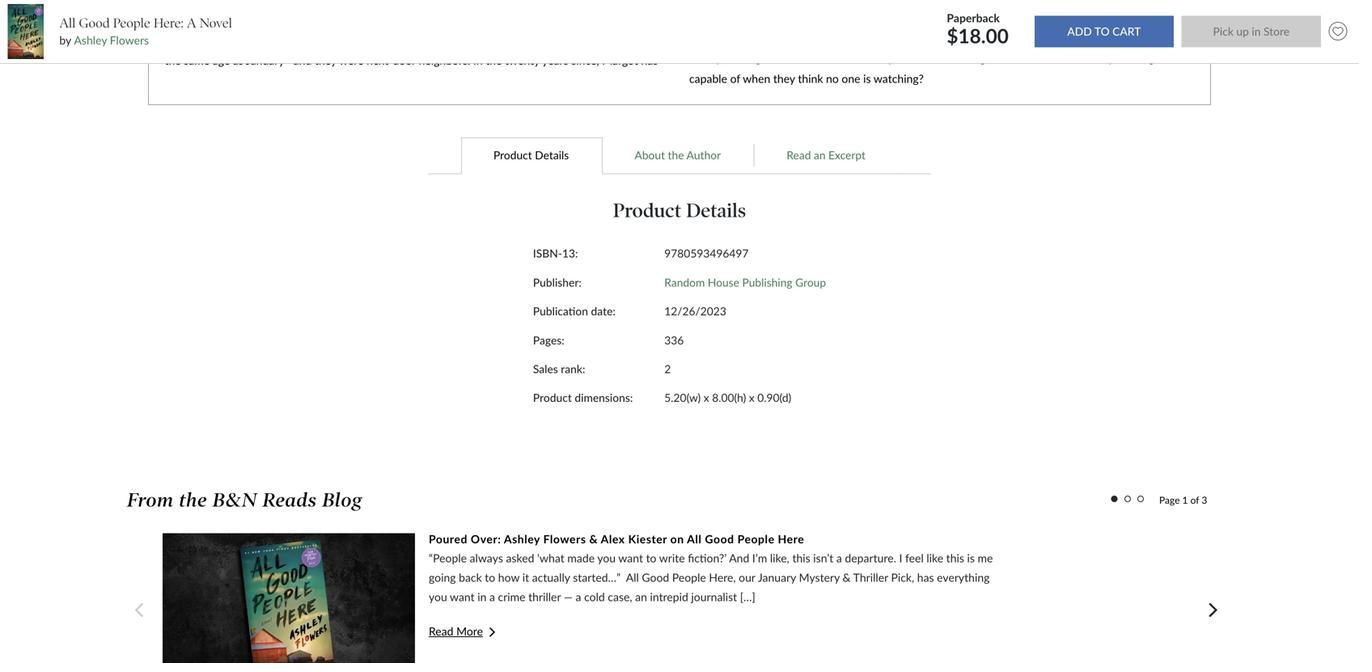 Task type: locate. For each thing, give the bounding box(es) containing it.
1 horizontal spatial of
[[730, 71, 740, 85]]

0 vertical spatial &
[[589, 532, 598, 546]]

2 her from the left
[[449, 33, 465, 47]]

read inside option
[[429, 624, 454, 638]]

product
[[494, 149, 532, 162], [613, 199, 682, 223], [533, 391, 572, 405]]

a
[[187, 15, 196, 31]]

is right one
[[863, 71, 871, 85]]

door
[[393, 53, 416, 67]]

page 1 of 3
[[1160, 494, 1207, 506]]

1 vertical spatial product
[[613, 199, 682, 223]]

0 vertical spatial here
[[906, 51, 928, 65]]

they down and
[[773, 71, 795, 85]]

people
[[113, 15, 150, 31], [872, 51, 903, 65], [738, 532, 775, 546], [672, 571, 706, 585]]

0 horizontal spatial this
[[793, 551, 811, 565]]

0 vertical spatial product details
[[494, 149, 569, 162]]

2 horizontal spatial is
[[967, 551, 975, 565]]

page
[[1160, 494, 1180, 506]]

everyone from wakarusa, indiana, remembers the infamous case of january jacobs, who was discovered in a ditch hours after her family awoke to find her gone. margot davies was six at the time, the same age as january—and they were next-door neighbors. in the twenty years since, margot ha
[[165, 0, 1166, 67]]

random
[[665, 276, 705, 289]]

poured over: ashley flowers & alex kiester on all good people here image
[[163, 534, 415, 663]]

1 vertical spatial details
[[686, 199, 746, 223]]

they
[[315, 53, 336, 67], [773, 71, 795, 85]]

crime
[[498, 590, 526, 604]]

isn't
[[813, 551, 834, 565]]

want down the back
[[450, 590, 475, 604]]

mystery
[[799, 571, 840, 585]]

ashley up asked
[[504, 532, 540, 546]]

random house publishing group
[[665, 276, 826, 289]]

like
[[927, 551, 944, 565]]

1 her from the left
[[326, 33, 342, 47]]

a left crime
[[490, 590, 495, 604]]

is
[[931, 51, 939, 65], [863, 71, 871, 85], [967, 551, 975, 565]]

1 vertical spatial to
[[646, 551, 657, 565]]

of left 3
[[1191, 494, 1199, 506]]

publishing
[[742, 276, 793, 289]]

1 vertical spatial product details
[[613, 199, 746, 223]]

1 horizontal spatial january
[[758, 571, 796, 585]]

1 vertical spatial &
[[843, 571, 851, 585]]

to left how
[[485, 571, 495, 585]]

alex
[[601, 532, 625, 546]]

family
[[345, 33, 375, 47]]

1 horizontal spatial this
[[946, 551, 964, 565]]

dimensions:
[[575, 391, 633, 405]]

0 vertical spatial in
[[221, 33, 230, 47]]

remembers
[[336, 13, 392, 26]]

all
[[59, 15, 76, 31], [829, 51, 841, 65], [687, 532, 702, 546], [626, 571, 639, 585]]

1 x from the left
[[704, 391, 709, 405]]

0 horizontal spatial product details
[[494, 149, 569, 162]]

"people
[[429, 551, 467, 565]]

x left the 0.90(d)
[[749, 391, 755, 405]]

0 vertical spatial product
[[494, 149, 532, 162]]

flowers
[[110, 33, 149, 47], [543, 532, 586, 546]]

0 vertical spatial margot
[[498, 33, 534, 47]]

house
[[708, 276, 740, 289]]

novel
[[200, 15, 232, 31]]

& left alex
[[589, 532, 598, 546]]

all good people here: a novel by ashley flowers
[[59, 15, 232, 47]]

was up at
[[604, 13, 623, 26]]

here
[[906, 51, 928, 65], [778, 532, 804, 546]]

margot
[[498, 33, 534, 47], [602, 53, 638, 67]]

twenty
[[505, 53, 540, 67]]

2 vertical spatial to
[[485, 571, 495, 585]]

paperback $18.00
[[947, 11, 1014, 47]]

ashley right by
[[74, 33, 107, 47]]

in down the back
[[478, 590, 487, 604]]

read for read more
[[429, 624, 454, 638]]

isbn-
[[533, 247, 562, 260]]

0 vertical spatial an
[[814, 149, 826, 162]]

in down novel
[[221, 33, 230, 47]]

1 horizontal spatial product details
[[613, 199, 746, 223]]

& left thriller
[[843, 571, 851, 585]]

0 horizontal spatial of
[[488, 13, 498, 26]]

0 horizontal spatial in
[[221, 33, 230, 47]]

tab list
[[135, 137, 1224, 174]]

group
[[795, 276, 826, 289]]

tab list containing product details
[[135, 137, 1224, 174]]

0 vertical spatial of
[[488, 13, 498, 26]]

an right case,
[[635, 590, 647, 604]]

time,
[[643, 33, 668, 47]]

all inside all good people here: a novel by ashley flowers
[[59, 15, 76, 31]]

a left the ditch
[[233, 33, 239, 47]]

x
[[704, 391, 709, 405], [749, 391, 755, 405]]

1 horizontal spatial flowers
[[543, 532, 586, 546]]

of right case
[[488, 13, 498, 26]]

here inside poured over: ashley flowers & alex kiester on all good people here "people always asked 'what made you want to write fiction?' and i'm like, this isn't a departure. i feel like this is me going back to how it actually started…"  all good people here, our january mystery & thriller pick, has everything you want in a crime thriller — a cold case, an intrepid journalist […]
[[778, 532, 804, 546]]

0 horizontal spatial margot
[[498, 33, 534, 47]]

this right like
[[946, 551, 964, 565]]

read inside tab list
[[787, 149, 811, 162]]

1 vertical spatial an
[[635, 590, 647, 604]]

this
[[793, 551, 811, 565], [946, 551, 964, 565]]

what
[[1060, 51, 1087, 65]]

1 vertical spatial here
[[778, 532, 804, 546]]

0 horizontal spatial flowers
[[110, 33, 149, 47]]

1 horizontal spatial in
[[478, 590, 487, 604]]

0 vertical spatial to
[[413, 33, 424, 47]]

they down after
[[315, 53, 336, 67]]

the left same
[[165, 53, 181, 67]]

x left 8.00(h)
[[704, 391, 709, 405]]

2 vertical spatial product
[[533, 391, 572, 405]]

flowers left discovered
[[110, 33, 149, 47]]

read more link
[[429, 624, 1067, 638]]

1 horizontal spatial is
[[931, 51, 939, 65]]

1 vertical spatial ashley
[[504, 532, 540, 546]]

journalist
[[691, 590, 737, 604]]

from the b&n reads blog
[[127, 489, 363, 512]]

all right on
[[687, 532, 702, 546]]

0 horizontal spatial product
[[494, 149, 532, 162]]

here up "like,"
[[778, 532, 804, 546]]

0 vertical spatial they
[[315, 53, 336, 67]]

0 horizontal spatial &
[[589, 532, 598, 546]]

like,
[[770, 551, 790, 565]]

to left find
[[413, 33, 424, 47]]

option
[[163, 531, 1148, 663]]

0 horizontal spatial ashley
[[74, 33, 107, 47]]

the inside "about the author" link
[[668, 149, 684, 162]]

to down 'kiester'
[[646, 551, 657, 565]]

an left excerpt
[[814, 149, 826, 162]]

people up ashley flowers link
[[113, 15, 150, 31]]

discovered
[[165, 33, 218, 47]]

0 horizontal spatial is
[[863, 71, 871, 85]]

the right at
[[624, 33, 640, 47]]

january inside poured over: ashley flowers & alex kiester on all good people here "people always asked 'what made you want to write fiction?' and i'm like, this isn't a departure. i feel like this is me going back to how it actually started…"  all good people here, our january mystery & thriller pick, has everything you want in a crime thriller — a cold case, an intrepid journalist […]
[[758, 571, 796, 585]]

neighbors.
[[419, 53, 470, 67]]

9780593496497
[[665, 247, 749, 260]]

0 horizontal spatial her
[[326, 33, 342, 47]]

0 horizontal spatial an
[[635, 590, 647, 604]]

0 vertical spatial was
[[604, 13, 623, 26]]

good
[[79, 15, 110, 31], [844, 51, 869, 65], [705, 532, 734, 546], [642, 571, 669, 585]]

is left me
[[967, 551, 975, 565]]

read
[[787, 149, 811, 162], [429, 624, 454, 638]]

0 horizontal spatial to
[[413, 33, 424, 47]]

a left 'searing'
[[942, 51, 947, 65]]

from
[[214, 13, 238, 26]]

of inside is a searing tale that asks: what are your neighbors capable of when they think no one is watching?
[[730, 71, 740, 85]]

1 vertical spatial of
[[730, 71, 740, 85]]

0 horizontal spatial they
[[315, 53, 336, 67]]

january left the jacobs,
[[500, 13, 538, 26]]

1 vertical spatial january
[[758, 571, 796, 585]]

1 horizontal spatial read
[[787, 149, 811, 162]]

margot up twenty
[[498, 33, 534, 47]]

over:
[[471, 532, 501, 546]]

to inside everyone from wakarusa, indiana, remembers the infamous case of january jacobs, who was discovered in a ditch hours after her family awoke to find her gone. margot davies was six at the time, the same age as january—and they were next-door neighbors. in the twenty years since, margot ha
[[413, 33, 424, 47]]

None submit
[[1035, 16, 1174, 47], [1182, 16, 1321, 47], [1035, 16, 1174, 47], [1182, 16, 1321, 47]]

1 horizontal spatial margot
[[602, 53, 638, 67]]

as
[[233, 53, 243, 67]]

2 vertical spatial of
[[1191, 494, 1199, 506]]

1 horizontal spatial here
[[906, 51, 928, 65]]

i'm
[[752, 551, 767, 565]]

1 horizontal spatial x
[[749, 391, 755, 405]]

good up one
[[844, 51, 869, 65]]

ashley inside poured over: ashley flowers & alex kiester on all good people here "people always asked 'what made you want to write fiction?' and i'm like, this isn't a departure. i feel like this is me going back to how it actually started…"  all good people here, our january mystery & thriller pick, has everything you want in a crime thriller — a cold case, an intrepid journalist […]
[[504, 532, 540, 546]]

that
[[1010, 51, 1030, 65]]

1 vertical spatial they
[[773, 71, 795, 85]]

random house publishing group link
[[665, 276, 826, 289]]

is left 'searing'
[[931, 51, 939, 65]]

0 horizontal spatial you
[[429, 590, 447, 604]]

her right after
[[326, 33, 342, 47]]

1 horizontal spatial you
[[597, 551, 616, 565]]

1 vertical spatial margot
[[602, 53, 638, 67]]

after
[[300, 33, 323, 47]]

age
[[213, 53, 230, 67]]

the right in
[[486, 53, 502, 67]]

was
[[604, 13, 623, 26], [573, 33, 592, 47]]

good up fiction?'
[[705, 532, 734, 546]]

0 horizontal spatial x
[[704, 391, 709, 405]]

flowers inside poured over: ashley flowers & alex kiester on all good people here "people always asked 'what made you want to write fiction?' and i'm like, this isn't a departure. i feel like this is me going back to how it actually started…"  all good people here, our january mystery & thriller pick, has everything you want in a crime thriller — a cold case, an intrepid journalist […]
[[543, 532, 586, 546]]

1 horizontal spatial they
[[773, 71, 795, 85]]

0 vertical spatial details
[[535, 149, 569, 162]]

0 vertical spatial january
[[500, 13, 538, 26]]

you down alex
[[597, 551, 616, 565]]

write
[[659, 551, 685, 565]]

1 vertical spatial flowers
[[543, 532, 586, 546]]

years
[[542, 53, 569, 67]]

people up i'm at the bottom right of the page
[[738, 532, 775, 546]]

1 horizontal spatial details
[[686, 199, 746, 223]]

1 horizontal spatial to
[[485, 571, 495, 585]]

was left "six"
[[573, 33, 592, 47]]

about the author link
[[602, 137, 754, 174]]

want down poured over: ashley flowers & alex kiester on all good people here link
[[618, 551, 643, 565]]

flowers inside all good people here: a novel by ashley flowers
[[110, 33, 149, 47]]

good up the intrepid
[[642, 571, 669, 585]]

all up by
[[59, 15, 76, 31]]

1 vertical spatial in
[[478, 590, 487, 604]]

0 horizontal spatial january
[[500, 13, 538, 26]]

the right about
[[668, 149, 684, 162]]

0 vertical spatial you
[[597, 551, 616, 565]]

margot down at
[[602, 53, 638, 67]]

here up watching?
[[906, 51, 928, 65]]

read left excerpt
[[787, 149, 811, 162]]

i
[[899, 551, 903, 565]]

details inside tab list
[[535, 149, 569, 162]]

pick,
[[891, 571, 914, 585]]

has
[[917, 571, 934, 585]]

the
[[395, 13, 412, 26], [624, 33, 640, 47], [165, 53, 181, 67], [486, 53, 502, 67], [668, 149, 684, 162], [179, 489, 207, 512]]

2 x from the left
[[749, 391, 755, 405]]

0 horizontal spatial want
[[450, 590, 475, 604]]

1 horizontal spatial her
[[449, 33, 465, 47]]

of left when
[[730, 71, 740, 85]]

0 vertical spatial read
[[787, 149, 811, 162]]

0 vertical spatial flowers
[[110, 33, 149, 47]]

1 horizontal spatial ashley
[[504, 532, 540, 546]]

2 horizontal spatial to
[[646, 551, 657, 565]]

read left more
[[429, 624, 454, 638]]

in
[[221, 33, 230, 47], [478, 590, 487, 604]]

2 this from the left
[[946, 551, 964, 565]]

0 horizontal spatial read
[[429, 624, 454, 638]]

product dimensions:
[[533, 391, 633, 405]]

you down going
[[429, 590, 447, 604]]

1 horizontal spatial &
[[843, 571, 851, 585]]

ashley inside all good people here: a novel by ashley flowers
[[74, 33, 107, 47]]

good up ashley flowers link
[[79, 15, 110, 31]]

no
[[826, 71, 839, 85]]

ashley
[[74, 33, 107, 47], [504, 532, 540, 546]]

0 horizontal spatial details
[[535, 149, 569, 162]]

indiana,
[[295, 13, 334, 26]]

1 horizontal spatial an
[[814, 149, 826, 162]]

poured
[[429, 532, 468, 546]]

flowers up 'what
[[543, 532, 586, 546]]

0 vertical spatial want
[[618, 551, 643, 565]]

1 vertical spatial read
[[429, 624, 454, 638]]

her right find
[[449, 33, 465, 47]]

2 vertical spatial is
[[967, 551, 975, 565]]

good inside all good people here: a novel by ashley flowers
[[79, 15, 110, 31]]

0 vertical spatial ashley
[[74, 33, 107, 47]]

january down "like,"
[[758, 571, 796, 585]]

this right "like,"
[[793, 551, 811, 565]]

0 horizontal spatial here
[[778, 532, 804, 546]]

pages:
[[533, 334, 565, 347]]

0 horizontal spatial was
[[573, 33, 592, 47]]



Task type: describe. For each thing, give the bounding box(es) containing it.
in inside poured over: ashley flowers & alex kiester on all good people here "people always asked 'what made you want to write fiction?' and i'm like, this isn't a departure. i feel like this is me going back to how it actually started…"  all good people here, our january mystery & thriller pick, has everything you want in a crime thriller — a cold case, an intrepid journalist […]
[[478, 590, 487, 604]]

thriller
[[528, 590, 561, 604]]

chilling,
[[727, 51, 764, 65]]

since,
[[571, 53, 599, 67]]

always
[[470, 551, 503, 565]]

publication date:
[[533, 305, 616, 318]]

ditch
[[241, 33, 266, 47]]

six
[[595, 33, 609, 47]]

'what
[[537, 551, 565, 565]]

neighbors
[[1134, 51, 1183, 65]]

2 horizontal spatial of
[[1191, 494, 1199, 506]]

gone.
[[468, 33, 495, 47]]

a right isn't
[[837, 551, 842, 565]]

—
[[564, 590, 573, 604]]

ashley flowers link
[[74, 33, 149, 47]]

next-
[[367, 53, 393, 67]]

1 vertical spatial you
[[429, 590, 447, 604]]

read for read an excerpt
[[787, 149, 811, 162]]

add to wishlist image
[[1325, 18, 1351, 45]]

$18.00
[[947, 24, 1009, 47]]

wakarusa,
[[240, 13, 292, 26]]

2 horizontal spatial product
[[613, 199, 682, 223]]

1 horizontal spatial want
[[618, 551, 643, 565]]

everything
[[937, 571, 990, 585]]

b&n reads blog
[[213, 489, 363, 512]]

5.20(w) x 8.00(h) x 0.90(d)
[[665, 391, 792, 405]]

5.20(w)
[[665, 391, 701, 405]]

an inside poured over: ashley flowers & alex kiester on all good people here "people always asked 'what made you want to write fiction?' and i'm like, this isn't a departure. i feel like this is me going back to how it actually started…"  all good people here, our january mystery & thriller pick, has everything you want in a crime thriller — a cold case, an intrepid journalist […]
[[635, 590, 647, 604]]

product details tab panel
[[397, 174, 962, 444]]

product details inside product details tab panel
[[613, 199, 746, 223]]

poured over: ashley flowers & alex kiester on all good people here link
[[429, 531, 804, 547]]

same
[[184, 53, 210, 67]]

13:
[[562, 247, 578, 260]]

3
[[1202, 494, 1207, 506]]

the up awoke
[[395, 13, 412, 26]]

twisty, chilling, and intense, all good people here
[[689, 51, 928, 65]]

people down write
[[672, 571, 706, 585]]

1 horizontal spatial product
[[533, 391, 572, 405]]

1 vertical spatial was
[[573, 33, 592, 47]]

12/26/2023
[[665, 305, 726, 318]]

asked
[[506, 551, 534, 565]]

details inside tab panel
[[686, 199, 746, 223]]

the right from
[[179, 489, 207, 512]]

a inside is a searing tale that asks: what are your neighbors capable of when they think no one is watching?
[[942, 51, 947, 65]]

1 horizontal spatial was
[[604, 13, 623, 26]]

back
[[459, 571, 482, 585]]

in inside everyone from wakarusa, indiana, remembers the infamous case of january jacobs, who was discovered in a ditch hours after her family awoke to find her gone. margot davies was six at the time, the same age as january—and they were next-door neighbors. in the twenty years since, margot ha
[[221, 33, 230, 47]]

feel
[[905, 551, 924, 565]]

here,
[[709, 571, 736, 585]]

336
[[665, 334, 684, 347]]

january—and
[[246, 53, 312, 67]]

read an excerpt
[[787, 149, 866, 162]]

find
[[427, 33, 446, 47]]

all up no
[[829, 51, 841, 65]]

an inside tab list
[[814, 149, 826, 162]]

january inside everyone from wakarusa, indiana, remembers the infamous case of january jacobs, who was discovered in a ditch hours after her family awoke to find her gone. margot davies was six at the time, the same age as january—and they were next-door neighbors. in the twenty years since, margot ha
[[500, 13, 538, 26]]

who
[[579, 13, 601, 26]]

about the author
[[635, 149, 721, 162]]

everyone
[[165, 13, 211, 26]]

your
[[1108, 51, 1131, 65]]

product details link
[[461, 137, 602, 174]]

publisher:
[[533, 276, 582, 289]]

is inside poured over: ashley flowers & alex kiester on all good people here "people always asked 'what made you want to write fiction?' and i'm like, this isn't a departure. i feel like this is me going back to how it actually started…"  all good people here, our january mystery & thriller pick, has everything you want in a crime thriller — a cold case, an intrepid journalist […]
[[967, 551, 975, 565]]

jacobs,
[[541, 13, 577, 26]]

hours
[[269, 33, 297, 47]]

at
[[612, 33, 621, 47]]

me
[[978, 551, 993, 565]]

thriller
[[853, 571, 888, 585]]

sales rank:
[[533, 362, 585, 376]]

think
[[798, 71, 823, 85]]

poured over: ashley flowers & alex kiester on all good people here "people always asked 'what made you want to write fiction?' and i'm like, this isn't a departure. i feel like this is me going back to how it actually started…"  all good people here, our january mystery & thriller pick, has everything you want in a crime thriller — a cold case, an intrepid journalist […]
[[429, 532, 993, 604]]

2
[[665, 362, 671, 376]]

1 vertical spatial want
[[450, 590, 475, 604]]

watching?
[[874, 71, 924, 85]]

in
[[473, 53, 483, 67]]

product details inside product details link
[[494, 149, 569, 162]]

capable
[[689, 71, 727, 85]]

1 vertical spatial is
[[863, 71, 871, 85]]

intense,
[[788, 51, 827, 65]]

read more
[[429, 624, 483, 638]]

author
[[687, 149, 721, 162]]

tale
[[989, 51, 1007, 65]]

rank:
[[561, 362, 585, 376]]

are
[[1090, 51, 1106, 65]]

of inside everyone from wakarusa, indiana, remembers the infamous case of january jacobs, who was discovered in a ditch hours after her family awoke to find her gone. margot davies was six at the time, the same age as january—and they were next-door neighbors. in the twenty years since, margot ha
[[488, 13, 498, 26]]

made
[[568, 551, 595, 565]]

option containing poured over: ashley flowers & alex kiester on all good people here
[[163, 531, 1148, 663]]

it
[[522, 571, 529, 585]]

and
[[729, 551, 750, 565]]

product inside product details link
[[494, 149, 532, 162]]

people up watching?
[[872, 51, 903, 65]]

going
[[429, 571, 456, 585]]

people inside all good people here: a novel by ashley flowers
[[113, 15, 150, 31]]

all good people here: a novel image
[[8, 4, 44, 59]]

searing
[[950, 51, 986, 65]]

0 vertical spatial is
[[931, 51, 939, 65]]

one
[[842, 71, 861, 85]]

1 this from the left
[[793, 551, 811, 565]]

1
[[1183, 494, 1188, 506]]

read an excerpt link
[[754, 137, 899, 174]]

they inside everyone from wakarusa, indiana, remembers the infamous case of january jacobs, who was discovered in a ditch hours after her family awoke to find her gone. margot davies was six at the time, the same age as january—and they were next-door neighbors. in the twenty years since, margot ha
[[315, 53, 336, 67]]

a right — at the bottom left
[[576, 590, 581, 604]]

a inside everyone from wakarusa, indiana, remembers the infamous case of january jacobs, who was discovered in a ditch hours after her family awoke to find her gone. margot davies was six at the time, the same age as january—and they were next-door neighbors. in the twenty years since, margot ha
[[233, 33, 239, 47]]

when
[[743, 71, 771, 85]]

by
[[59, 33, 71, 47]]

twisty,
[[689, 51, 724, 65]]

here:
[[154, 15, 184, 31]]

all up case,
[[626, 571, 639, 585]]

they inside is a searing tale that asks: what are your neighbors capable of when they think no one is watching?
[[773, 71, 795, 85]]

paperback
[[947, 11, 1000, 25]]

departure.
[[845, 551, 896, 565]]

how
[[498, 571, 520, 585]]

isbn-13:
[[533, 247, 578, 260]]

kiester
[[628, 532, 667, 546]]

from
[[127, 489, 174, 512]]

davies
[[537, 33, 570, 47]]



Task type: vqa. For each thing, say whether or not it's contained in the screenshot.
source inside the it wasn't our fault. investigating this financial literacy and wealth gap, tori found that girls are significantly less likely to receive a holistic financial education; we're taught to restrain our spending, while boys are taught about investing and rewarded for pursuing wealth. in adulthood, women are hounded by the unfounded stereotype of the frivolous spenders whose lattes are to blame for the wealth gap. and when something like, say, a global pandemic happens, we're the first to have jobs cut and the last to re-enter the workforce. it's no wonder money is a source of anxiety and a barrier to equality for so many of us.
no



